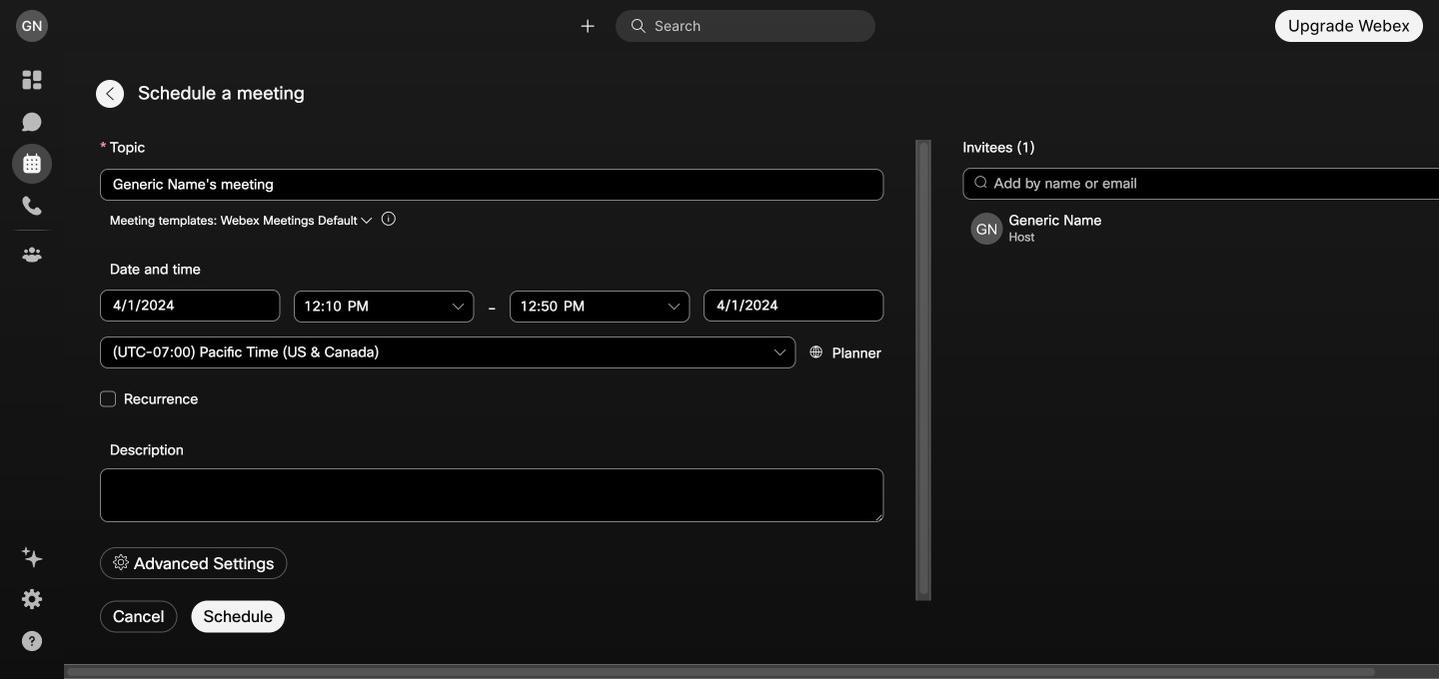 Task type: locate. For each thing, give the bounding box(es) containing it.
navigation
[[0, 52, 64, 680]]

webex tab list
[[12, 60, 52, 275]]



Task type: vqa. For each thing, say whether or not it's contained in the screenshot.
navigation
yes



